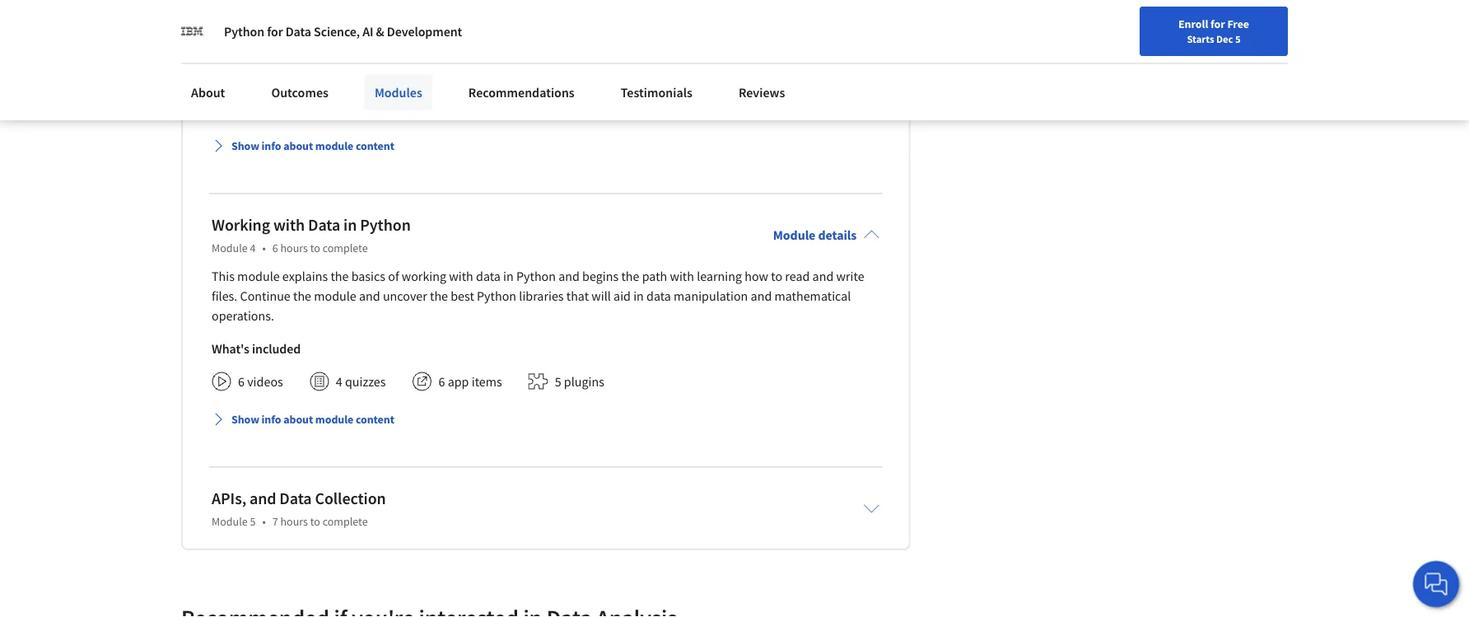 Task type: vqa. For each thing, say whether or not it's contained in the screenshot.
weekly in the dialog
no



Task type: locate. For each thing, give the bounding box(es) containing it.
working
[[402, 268, 447, 284]]

with
[[522, 0, 546, 11], [273, 215, 305, 235], [449, 268, 474, 284], [670, 268, 695, 284]]

this for this module discusses python fundamentals and begins with the concepts of conditions and branching. continue through the module and learn how to implement loops to iterate over sequences, create functions to perform a specific task, perform exception handling to catch errors, and how classes are needed to create objects.
[[212, 0, 235, 11]]

5 inside apis, and data collection module 5 • 7 hours to complete
[[250, 514, 256, 529]]

0 horizontal spatial in
[[344, 215, 357, 235]]

the
[[549, 0, 567, 11], [212, 14, 230, 31], [331, 268, 349, 284], [622, 268, 640, 284], [293, 288, 312, 304], [430, 288, 448, 304]]

5 videos
[[238, 100, 283, 116]]

0 vertical spatial app
[[448, 100, 469, 116]]

0 vertical spatial 6 app items
[[439, 100, 502, 116]]

modules
[[375, 84, 423, 101]]

with right path
[[670, 268, 695, 284]]

science,
[[314, 23, 360, 40]]

4 right 6 videos
[[336, 373, 343, 390]]

5 left "7" at the bottom left of the page
[[250, 514, 256, 529]]

python up "basics"
[[360, 215, 411, 235]]

mathematical
[[775, 288, 851, 304]]

and up functions
[[696, 0, 717, 11]]

create down functions
[[622, 34, 656, 50]]

1 quizzes from the top
[[345, 100, 386, 116]]

for up 'dec'
[[1211, 16, 1226, 31]]

module
[[773, 227, 816, 243], [212, 241, 248, 256], [212, 514, 248, 529]]

data left collection
[[280, 488, 312, 509]]

1 vertical spatial app
[[448, 373, 469, 390]]

2 app from the top
[[448, 373, 469, 390]]

info for 6 quizzes
[[262, 139, 281, 153]]

dec
[[1217, 32, 1234, 45]]

data down path
[[647, 288, 671, 304]]

1 vertical spatial items
[[472, 373, 502, 390]]

with up over
[[522, 0, 546, 11]]

create down the conditions
[[612, 14, 646, 31]]

1 vertical spatial show info about module content button
[[205, 405, 401, 434]]

of inside this module explains the basics of working with data in python and begins the path with learning how to read and write files. continue the module and uncover the best python libraries that will aid in data manipulation and mathematical operations.
[[388, 268, 399, 284]]

1 show info about module content from the top
[[232, 139, 395, 153]]

videos down what's included at the bottom
[[247, 373, 283, 390]]

show info about module content button down 6 videos
[[205, 405, 401, 434]]

libraries
[[519, 288, 564, 304]]

to left read
[[771, 268, 783, 284]]

complete up "basics"
[[323, 241, 368, 256]]

1 vertical spatial data
[[308, 215, 340, 235]]

None search field
[[235, 10, 630, 43]]

0 vertical spatial show info about module content button
[[205, 131, 401, 161]]

1 vertical spatial show
[[232, 412, 259, 427]]

app for 4 quizzes
[[448, 373, 469, 390]]

about for 4 quizzes
[[284, 412, 313, 427]]

1 vertical spatial of
[[388, 268, 399, 284]]

included
[[252, 340, 301, 357]]

sequences,
[[548, 14, 610, 31]]

objects.
[[659, 34, 702, 50]]

chat with us image
[[1424, 571, 1450, 597]]

apis,
[[212, 488, 246, 509]]

hours right "7" at the bottom left of the page
[[281, 514, 308, 529]]

concepts
[[570, 0, 619, 11]]

outcomes link
[[262, 74, 339, 110]]

show
[[232, 139, 259, 153], [232, 412, 259, 427]]

begins up iterate
[[483, 0, 519, 11]]

0 vertical spatial content
[[356, 139, 395, 153]]

0 horizontal spatial 4
[[250, 241, 256, 256]]

2 6 app items from the top
[[439, 373, 502, 390]]

and down "basics"
[[359, 288, 380, 304]]

1 vertical spatial create
[[622, 34, 656, 50]]

1 complete from the top
[[323, 241, 368, 256]]

1 vertical spatial show info about module content
[[232, 412, 395, 427]]

1 about from the top
[[284, 139, 313, 153]]

show info about module content down 4 quizzes
[[232, 412, 395, 427]]

1 vertical spatial data
[[647, 288, 671, 304]]

content down 4 quizzes
[[356, 412, 395, 427]]

the left the 'best'
[[430, 288, 448, 304]]

0 vertical spatial about
[[284, 139, 313, 153]]

perform
[[717, 14, 762, 31], [212, 34, 257, 50]]

data for science,
[[286, 23, 311, 40]]

6 up "operations."
[[272, 241, 278, 256]]

0 vertical spatial data
[[476, 268, 501, 284]]

continue up "operations."
[[240, 288, 291, 304]]

1 • from the top
[[262, 241, 266, 256]]

python up ai
[[338, 0, 377, 11]]

• left "7" at the bottom left of the page
[[262, 514, 266, 529]]

• down working
[[262, 241, 266, 256]]

1 horizontal spatial in
[[504, 268, 514, 284]]

0 vertical spatial how
[[332, 14, 356, 31]]

show down 5 videos
[[232, 139, 259, 153]]

0 vertical spatial •
[[262, 241, 266, 256]]

show info about module content button
[[205, 131, 401, 161], [205, 405, 401, 434]]

data up "explains"
[[308, 215, 340, 235]]

6 app items
[[439, 100, 502, 116], [439, 373, 502, 390]]

to right "7" at the bottom left of the page
[[310, 514, 320, 529]]

2 show from the top
[[232, 412, 259, 427]]

how right learning
[[745, 268, 769, 284]]

2 vertical spatial in
[[634, 288, 644, 304]]

items
[[472, 100, 502, 116], [472, 373, 502, 390]]

2 complete from the top
[[323, 514, 368, 529]]

1 horizontal spatial begins
[[583, 268, 619, 284]]

0 vertical spatial perform
[[717, 14, 762, 31]]

2 • from the top
[[262, 514, 266, 529]]

0 horizontal spatial of
[[388, 268, 399, 284]]

1 vertical spatial •
[[262, 514, 266, 529]]

this
[[212, 0, 235, 11], [212, 268, 235, 284]]

6
[[336, 100, 343, 116], [439, 100, 445, 116], [272, 241, 278, 256], [238, 373, 245, 390], [439, 373, 445, 390]]

• inside apis, and data collection module 5 • 7 hours to complete
[[262, 514, 266, 529]]

info
[[262, 139, 281, 153], [262, 412, 281, 427]]

hours
[[281, 241, 308, 256], [281, 514, 308, 529]]

through
[[835, 0, 879, 11]]

4 inside working with data in python module 4 • 6 hours to complete
[[250, 241, 256, 256]]

videos for 5 videos
[[247, 100, 283, 116]]

5 right 'dec'
[[1236, 32, 1241, 45]]

0 vertical spatial info
[[262, 139, 281, 153]]

and inside apis, and data collection module 5 • 7 hours to complete
[[250, 488, 276, 509]]

content for 6 quizzes
[[356, 139, 395, 153]]

1 info from the top
[[262, 139, 281, 153]]

continue
[[781, 0, 832, 11], [240, 288, 291, 304]]

2 about from the top
[[284, 412, 313, 427]]

content for 4 quizzes
[[356, 412, 395, 427]]

how inside this module explains the basics of working with data in python and begins the path with learning how to read and write files. continue the module and uncover the best python libraries that will aid in data manipulation and mathematical operations.
[[745, 268, 769, 284]]

module
[[237, 0, 280, 11], [233, 14, 275, 31], [315, 139, 354, 153], [237, 268, 280, 284], [314, 288, 357, 304], [315, 412, 354, 427]]

1 hours from the top
[[281, 241, 308, 256]]

recommendations link
[[459, 74, 585, 110]]

1 vertical spatial begins
[[583, 268, 619, 284]]

about down the included
[[284, 412, 313, 427]]

show down 6 videos
[[232, 412, 259, 427]]

data down discusses
[[286, 23, 311, 40]]

and
[[459, 0, 480, 11], [696, 0, 717, 11], [278, 14, 299, 31], [452, 34, 473, 50], [559, 268, 580, 284], [813, 268, 834, 284], [359, 288, 380, 304], [751, 288, 772, 304], [250, 488, 276, 509]]

1 vertical spatial videos
[[247, 373, 283, 390]]

show notifications image
[[1248, 21, 1267, 40]]

0 vertical spatial items
[[472, 100, 502, 116]]

path
[[642, 268, 668, 284]]

data
[[286, 23, 311, 40], [308, 215, 340, 235], [280, 488, 312, 509]]

to
[[359, 14, 370, 31], [469, 14, 480, 31], [703, 14, 715, 31], [367, 34, 378, 50], [608, 34, 620, 50], [310, 241, 320, 256], [771, 268, 783, 284], [310, 514, 320, 529]]

0 horizontal spatial continue
[[240, 288, 291, 304]]

module up read
[[773, 227, 816, 243]]

&
[[376, 23, 385, 40]]

1 items from the top
[[472, 100, 502, 116]]

1 horizontal spatial for
[[1211, 16, 1226, 31]]

0 vertical spatial in
[[344, 215, 357, 235]]

6 app items for 4 quizzes
[[439, 373, 502, 390]]

1 vertical spatial hours
[[281, 514, 308, 529]]

1 vertical spatial how
[[476, 34, 499, 50]]

4
[[250, 241, 256, 256], [336, 373, 343, 390]]

errors,
[[413, 34, 449, 50]]

python inside working with data in python module 4 • 6 hours to complete
[[360, 215, 411, 235]]

2 show info about module content from the top
[[232, 412, 395, 427]]

to up "explains"
[[310, 241, 320, 256]]

2 vertical spatial how
[[745, 268, 769, 284]]

0 vertical spatial quizzes
[[345, 100, 386, 116]]

1 content from the top
[[356, 139, 395, 153]]

for left learn
[[267, 23, 283, 40]]

about down outcomes on the top
[[284, 139, 313, 153]]

info down 5 videos
[[262, 139, 281, 153]]

continue inside this module explains the basics of working with data in python and begins the path with learning how to read and write files. continue the module and uncover the best python libraries that will aid in data manipulation and mathematical operations.
[[240, 288, 291, 304]]

0 vertical spatial show
[[232, 139, 259, 153]]

2 videos from the top
[[247, 373, 283, 390]]

0 horizontal spatial begins
[[483, 0, 519, 11]]

5
[[1236, 32, 1241, 45], [238, 100, 245, 116], [555, 373, 562, 390], [250, 514, 256, 529]]

for for python
[[267, 23, 283, 40]]

videos right "about"
[[247, 100, 283, 116]]

0 horizontal spatial how
[[332, 14, 356, 31]]

over
[[521, 14, 546, 31]]

create
[[612, 14, 646, 31], [622, 34, 656, 50]]

2 this from the top
[[212, 268, 235, 284]]

uncover
[[383, 288, 427, 304]]

•
[[262, 241, 266, 256], [262, 514, 266, 529]]

7
[[272, 514, 278, 529]]

in
[[344, 215, 357, 235], [504, 268, 514, 284], [634, 288, 644, 304]]

videos
[[247, 100, 283, 116], [247, 373, 283, 390]]

1 horizontal spatial continue
[[781, 0, 832, 11]]

2 info from the top
[[262, 412, 281, 427]]

working
[[212, 215, 270, 235]]

of right concepts
[[621, 0, 632, 11]]

data for collection
[[280, 488, 312, 509]]

1 vertical spatial this
[[212, 268, 235, 284]]

complete down collection
[[323, 514, 368, 529]]

data right working
[[476, 268, 501, 284]]

1 vertical spatial quizzes
[[345, 373, 386, 390]]

write
[[837, 268, 865, 284]]

show info about module content button down outcomes link
[[205, 131, 401, 161]]

modules link
[[365, 74, 432, 110]]

0 vertical spatial begins
[[483, 0, 519, 11]]

the left "basics"
[[331, 268, 349, 284]]

module down working
[[212, 241, 248, 256]]

for inside enroll for free starts dec 5
[[1211, 16, 1226, 31]]

for for enroll
[[1211, 16, 1226, 31]]

free
[[1228, 16, 1250, 31]]

python right ibm icon
[[224, 23, 265, 40]]

2 content from the top
[[356, 412, 395, 427]]

5 right about link
[[238, 100, 245, 116]]

begins inside this module explains the basics of working with data in python and begins the path with learning how to read and write files. continue the module and uncover the best python libraries that will aid in data manipulation and mathematical operations.
[[583, 268, 619, 284]]

1 vertical spatial content
[[356, 412, 395, 427]]

perform right ibm icon
[[212, 34, 257, 50]]

1 vertical spatial about
[[284, 412, 313, 427]]

of
[[621, 0, 632, 11], [388, 268, 399, 284]]

complete
[[323, 241, 368, 256], [323, 514, 368, 529]]

with up the 'best'
[[449, 268, 474, 284]]

this inside this module discusses python fundamentals and begins with the concepts of conditions and branching. continue through the module and learn how to implement loops to iterate over sequences, create functions to perform a specific task, perform exception handling to catch errors, and how classes are needed to create objects.
[[212, 0, 235, 11]]

starts
[[1188, 32, 1215, 45]]

and up mathematical
[[813, 268, 834, 284]]

hours inside apis, and data collection module 5 • 7 hours to complete
[[281, 514, 308, 529]]

python
[[338, 0, 377, 11], [224, 23, 265, 40], [360, 215, 411, 235], [517, 268, 556, 284], [477, 288, 517, 304]]

0 horizontal spatial data
[[476, 268, 501, 284]]

0 vertical spatial data
[[286, 23, 311, 40]]

to left the &
[[359, 14, 370, 31]]

catch
[[381, 34, 411, 50]]

with inside this module discusses python fundamentals and begins with the concepts of conditions and branching. continue through the module and learn how to implement loops to iterate over sequences, create functions to perform a specific task, perform exception handling to catch errors, and how classes are needed to create objects.
[[522, 0, 546, 11]]

items for uncover
[[472, 373, 502, 390]]

0 vertical spatial continue
[[781, 0, 832, 11]]

content down 6 quizzes
[[356, 139, 395, 153]]

2 show info about module content button from the top
[[205, 405, 401, 434]]

0 vertical spatial this
[[212, 0, 235, 11]]

0 vertical spatial videos
[[247, 100, 283, 116]]

begins up "will"
[[583, 268, 619, 284]]

1 show from the top
[[232, 139, 259, 153]]

module inside apis, and data collection module 5 • 7 hours to complete
[[212, 514, 248, 529]]

2 hours from the top
[[281, 514, 308, 529]]

working with data in python module 4 • 6 hours to complete
[[212, 215, 411, 256]]

1 horizontal spatial 4
[[336, 373, 343, 390]]

1 show info about module content button from the top
[[205, 131, 401, 161]]

continue up specific
[[781, 0, 832, 11]]

show info about module content down outcomes link
[[232, 139, 395, 153]]

fundamentals
[[380, 0, 456, 11]]

0 vertical spatial hours
[[281, 241, 308, 256]]

0 vertical spatial complete
[[323, 241, 368, 256]]

1 horizontal spatial perform
[[717, 14, 762, 31]]

of up uncover
[[388, 268, 399, 284]]

2 items from the top
[[472, 373, 502, 390]]

4 down working
[[250, 241, 256, 256]]

the up sequences,
[[549, 0, 567, 11]]

1 this from the top
[[212, 0, 235, 11]]

this module explains the basics of working with data in python and begins the path with learning how to read and write files. continue the module and uncover the best python libraries that will aid in data manipulation and mathematical operations.
[[212, 268, 865, 324]]

0 vertical spatial 4
[[250, 241, 256, 256]]

1 6 app items from the top
[[439, 100, 502, 116]]

how down iterate
[[476, 34, 499, 50]]

1 app from the top
[[448, 100, 469, 116]]

1 vertical spatial info
[[262, 412, 281, 427]]

about link
[[181, 74, 235, 110]]

how up handling
[[332, 14, 356, 31]]

this inside this module explains the basics of working with data in python and begins the path with learning how to read and write files. continue the module and uncover the best python libraries that will aid in data manipulation and mathematical operations.
[[212, 268, 235, 284]]

1 vertical spatial continue
[[240, 288, 291, 304]]

info down 6 videos
[[262, 412, 281, 427]]

enroll
[[1179, 16, 1209, 31]]

hours inside working with data in python module 4 • 6 hours to complete
[[281, 241, 308, 256]]

1 videos from the top
[[247, 100, 283, 116]]

exception
[[259, 34, 313, 50]]

module down apis,
[[212, 514, 248, 529]]

recommendations
[[469, 84, 575, 101]]

discusses
[[283, 0, 335, 11]]

and up "7" at the bottom left of the page
[[250, 488, 276, 509]]

about
[[284, 139, 313, 153], [284, 412, 313, 427]]

perform down branching.
[[717, 14, 762, 31]]

0 horizontal spatial perform
[[212, 34, 257, 50]]

1 vertical spatial 6 app items
[[439, 373, 502, 390]]

data for in
[[308, 215, 340, 235]]

begins inside this module discusses python fundamentals and begins with the concepts of conditions and branching. continue through the module and learn how to implement loops to iterate over sequences, create functions to perform a specific task, perform exception handling to catch errors, and how classes are needed to create objects.
[[483, 0, 519, 11]]

0 vertical spatial show info about module content
[[232, 139, 395, 153]]

english
[[1154, 19, 1194, 35]]

1 vertical spatial in
[[504, 268, 514, 284]]

1 horizontal spatial of
[[621, 0, 632, 11]]

6 app items for 6 quizzes
[[439, 100, 502, 116]]

data inside working with data in python module 4 • 6 hours to complete
[[308, 215, 340, 235]]

data inside apis, and data collection module 5 • 7 hours to complete
[[280, 488, 312, 509]]

1 vertical spatial perform
[[212, 34, 257, 50]]

and right manipulation
[[751, 288, 772, 304]]

quizzes
[[345, 100, 386, 116], [345, 373, 386, 390]]

6 videos
[[238, 373, 283, 390]]

to inside working with data in python module 4 • 6 hours to complete
[[310, 241, 320, 256]]

module inside working with data in python module 4 • 6 hours to complete
[[212, 241, 248, 256]]

2 quizzes from the top
[[345, 373, 386, 390]]

hours up "explains"
[[281, 241, 308, 256]]

implement
[[373, 14, 433, 31]]

this for this module explains the basics of working with data in python and begins the path with learning how to read and write files. continue the module and uncover the best python libraries that will aid in data manipulation and mathematical operations.
[[212, 268, 235, 284]]

1 vertical spatial 4
[[336, 373, 343, 390]]

of inside this module discusses python fundamentals and begins with the concepts of conditions and branching. continue through the module and learn how to implement loops to iterate over sequences, create functions to perform a specific task, perform exception handling to catch errors, and how classes are needed to create objects.
[[621, 0, 632, 11]]

2 horizontal spatial how
[[745, 268, 769, 284]]

6 right outcomes on the top
[[336, 100, 343, 116]]

2 vertical spatial data
[[280, 488, 312, 509]]

1 vertical spatial complete
[[323, 514, 368, 529]]

about for 6 quizzes
[[284, 139, 313, 153]]

0 horizontal spatial for
[[267, 23, 283, 40]]

quizzes for 4 quizzes
[[345, 373, 386, 390]]

begins
[[483, 0, 519, 11], [583, 268, 619, 284]]

0 vertical spatial of
[[621, 0, 632, 11]]

content
[[356, 139, 395, 153], [356, 412, 395, 427]]

6 down what's
[[238, 373, 245, 390]]

with right working
[[273, 215, 305, 235]]



Task type: describe. For each thing, give the bounding box(es) containing it.
needed
[[564, 34, 606, 50]]

operations.
[[212, 308, 274, 324]]

show info about module content button for 6 quizzes
[[205, 131, 401, 161]]

show info about module content for 6 quizzes
[[232, 139, 395, 153]]

app for 6 quizzes
[[448, 100, 469, 116]]

complete inside working with data in python module 4 • 6 hours to complete
[[323, 241, 368, 256]]

collection
[[315, 488, 386, 509]]

apis, and data collection module 5 • 7 hours to complete
[[212, 488, 386, 529]]

with inside working with data in python module 4 • 6 hours to complete
[[273, 215, 305, 235]]

python for data science, ai & development
[[224, 23, 462, 40]]

loops
[[436, 14, 466, 31]]

this module discusses python fundamentals and begins with the concepts of conditions and branching. continue through the module and learn how to implement loops to iterate over sequences, create functions to perform a specific task, perform exception handling to catch errors, and how classes are needed to create objects.
[[212, 0, 879, 50]]

task,
[[818, 14, 845, 31]]

5 left plugins
[[555, 373, 562, 390]]

to right needed
[[608, 34, 620, 50]]

and down loops
[[452, 34, 473, 50]]

will
[[592, 288, 611, 304]]

python inside this module discusses python fundamentals and begins with the concepts of conditions and branching. continue through the module and learn how to implement loops to iterate over sequences, create functions to perform a specific task, perform exception handling to catch errors, and how classes are needed to create objects.
[[338, 0, 377, 11]]

ai
[[363, 23, 374, 40]]

to left "catch"
[[367, 34, 378, 50]]

6 right modules link
[[439, 100, 445, 116]]

learn
[[301, 14, 330, 31]]

to inside apis, and data collection module 5 • 7 hours to complete
[[310, 514, 320, 529]]

show for 6 quizzes
[[232, 139, 259, 153]]

conditions
[[635, 0, 693, 11]]

the right ibm icon
[[212, 14, 230, 31]]

explains
[[283, 268, 328, 284]]

6 inside working with data in python module 4 • 6 hours to complete
[[272, 241, 278, 256]]

items for sequences,
[[472, 100, 502, 116]]

specific
[[774, 14, 816, 31]]

handling
[[315, 34, 364, 50]]

a
[[765, 14, 771, 31]]

0 vertical spatial create
[[612, 14, 646, 31]]

ibm image
[[181, 20, 204, 43]]

and up loops
[[459, 0, 480, 11]]

to inside this module explains the basics of working with data in python and begins the path with learning how to read and write files. continue the module and uncover the best python libraries that will aid in data manipulation and mathematical operations.
[[771, 268, 783, 284]]

show info about module content for 4 quizzes
[[232, 412, 395, 427]]

2 horizontal spatial in
[[634, 288, 644, 304]]

what's included
[[212, 340, 301, 357]]

manipulation
[[674, 288, 748, 304]]

quizzes for 6 quizzes
[[345, 100, 386, 116]]

english button
[[1124, 0, 1224, 54]]

reviews link
[[729, 74, 796, 110]]

what's
[[212, 340, 250, 357]]

files.
[[212, 288, 238, 304]]

the down "explains"
[[293, 288, 312, 304]]

6 right 4 quizzes
[[439, 373, 445, 390]]

best
[[451, 288, 474, 304]]

1 horizontal spatial how
[[476, 34, 499, 50]]

5 inside enroll for free starts dec 5
[[1236, 32, 1241, 45]]

python right the 'best'
[[477, 288, 517, 304]]

aid
[[614, 288, 631, 304]]

functions
[[649, 14, 701, 31]]

development
[[387, 23, 462, 40]]

show info about module content button for 4 quizzes
[[205, 405, 401, 434]]

classes
[[502, 34, 541, 50]]

5 plugins
[[555, 373, 605, 390]]

branching.
[[720, 0, 779, 11]]

the up aid
[[622, 268, 640, 284]]

1 horizontal spatial data
[[647, 288, 671, 304]]

show for 4 quizzes
[[232, 412, 259, 427]]

basics
[[352, 268, 386, 284]]

and up that
[[559, 268, 580, 284]]

videos for 6 videos
[[247, 373, 283, 390]]

continue inside this module discusses python fundamentals and begins with the concepts of conditions and branching. continue through the module and learn how to implement loops to iterate over sequences, create functions to perform a specific task, perform exception handling to catch errors, and how classes are needed to create objects.
[[781, 0, 832, 11]]

complete inside apis, and data collection module 5 • 7 hours to complete
[[323, 514, 368, 529]]

reviews
[[739, 84, 786, 101]]

are
[[544, 34, 562, 50]]

to right functions
[[703, 14, 715, 31]]

details
[[819, 227, 857, 243]]

• inside working with data in python module 4 • 6 hours to complete
[[262, 241, 266, 256]]

module details
[[773, 227, 857, 243]]

outcomes
[[271, 84, 329, 101]]

and up exception at the top left of page
[[278, 14, 299, 31]]

info for 4 quizzes
[[262, 412, 281, 427]]

python up libraries
[[517, 268, 556, 284]]

to right loops
[[469, 14, 480, 31]]

that
[[567, 288, 589, 304]]

4 quizzes
[[336, 373, 386, 390]]

about
[[191, 84, 225, 101]]

testimonials link
[[611, 74, 703, 110]]

6 quizzes
[[336, 100, 386, 116]]

in inside working with data in python module 4 • 6 hours to complete
[[344, 215, 357, 235]]

iterate
[[483, 14, 519, 31]]

enroll for free starts dec 5
[[1179, 16, 1250, 45]]

plugins
[[564, 373, 605, 390]]

testimonials
[[621, 84, 693, 101]]

read
[[786, 268, 810, 284]]

learning
[[697, 268, 742, 284]]



